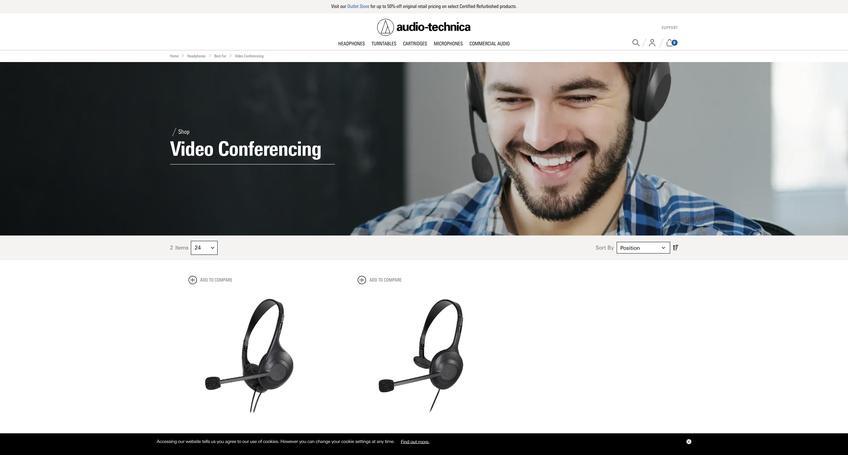 Task type: locate. For each thing, give the bounding box(es) containing it.
best
[[214, 54, 221, 58]]

cartridges
[[403, 41, 427, 47]]

1 horizontal spatial divider line image
[[642, 39, 646, 47]]

product
[[251, 433, 272, 439], [420, 433, 441, 439]]

store
[[360, 3, 369, 9]]

us
[[211, 440, 216, 445]]

off
[[397, 3, 402, 9]]

1 horizontal spatial headphones link
[[335, 41, 368, 47]]

view product up more.
[[407, 433, 441, 439]]

2 view from the left
[[407, 433, 419, 439]]

headphones link left turntables
[[335, 41, 368, 47]]

1 product from the left
[[251, 433, 272, 439]]

1 breadcrumbs image from the left
[[181, 54, 185, 57]]

1 horizontal spatial view
[[407, 433, 419, 439]]

settings
[[355, 440, 371, 445]]

1 horizontal spatial breadcrumbs image
[[208, 54, 212, 57]]

1 compare from the left
[[214, 278, 232, 283]]

our left website
[[178, 440, 184, 445]]

0 horizontal spatial headphones link
[[187, 53, 206, 59]]

0 vertical spatial video conferencing
[[235, 54, 264, 58]]

home link
[[170, 53, 179, 59]]

50%-
[[387, 3, 397, 9]]

1 horizontal spatial add
[[369, 278, 377, 283]]

1 vertical spatial video
[[170, 137, 213, 161]]

video conferencing for leftmost divider line icon
[[170, 137, 321, 161]]

our
[[340, 3, 346, 9], [178, 440, 184, 445], [242, 440, 249, 445]]

support
[[662, 25, 678, 30]]

1 carrat down image from the left
[[211, 247, 214, 250]]

0 horizontal spatial view product
[[237, 433, 272, 439]]

refurbished
[[476, 3, 499, 9]]

you right us
[[217, 440, 224, 445]]

commercial audio
[[469, 41, 510, 47]]

best for
[[214, 54, 226, 58]]

add to compare button
[[188, 276, 232, 285], [358, 276, 402, 285]]

commercial audio link
[[466, 41, 513, 47]]

0 horizontal spatial headphones
[[187, 54, 206, 58]]

view
[[237, 433, 249, 439], [407, 433, 419, 439]]

1 horizontal spatial you
[[299, 440, 306, 445]]

outlet store link
[[347, 3, 369, 9]]

headphones left best
[[187, 54, 206, 58]]

to
[[382, 3, 386, 9], [209, 278, 213, 283], [378, 278, 383, 283], [237, 440, 241, 445]]

breadcrumbs image left best
[[208, 54, 212, 57]]

headphones
[[338, 41, 365, 47], [187, 54, 206, 58]]

of
[[258, 440, 262, 445]]

view for ath 101usb image
[[407, 433, 419, 439]]

view product link for ath 101usb image
[[393, 429, 455, 443]]

support link
[[662, 25, 678, 30]]

1 horizontal spatial view product
[[407, 433, 441, 439]]

2 product from the left
[[420, 433, 441, 439]]

1 view from the left
[[237, 433, 249, 439]]

1 vertical spatial conferencing
[[218, 137, 321, 161]]

1 vertical spatial video conferencing
[[170, 137, 321, 161]]

2 view product from the left
[[407, 433, 441, 439]]

find out more. link
[[396, 437, 434, 447]]

add for the add to compare button related to ath 102usb image
[[200, 278, 208, 283]]

video right breadcrumbs image in the left of the page
[[235, 54, 243, 58]]

video conferencing for breadcrumbs image in the left of the page
[[235, 54, 264, 58]]

headphones link
[[335, 41, 368, 47], [187, 53, 206, 59]]

cookie
[[341, 440, 354, 445]]

our left use
[[242, 440, 249, 445]]

view product up use
[[237, 433, 272, 439]]

for
[[222, 54, 226, 58]]

0 horizontal spatial video
[[170, 137, 213, 161]]

product up more.
[[420, 433, 441, 439]]

video conferencing image
[[0, 62, 848, 236]]

headphones left turntables
[[338, 41, 365, 47]]

1 horizontal spatial video
[[235, 54, 243, 58]]

0 horizontal spatial view
[[237, 433, 249, 439]]

conferencing
[[244, 54, 264, 58], [218, 137, 321, 161]]

turntables link
[[368, 41, 400, 47]]

0 horizontal spatial add to compare
[[200, 278, 232, 283]]

you left can
[[299, 440, 306, 445]]

1 vertical spatial headphones
[[187, 54, 206, 58]]

carrat down image right items
[[211, 247, 214, 250]]

1 horizontal spatial product
[[420, 433, 441, 439]]

2 horizontal spatial our
[[340, 3, 346, 9]]

1 add from the left
[[200, 278, 208, 283]]

0 horizontal spatial view product link
[[224, 429, 286, 443]]

1 vertical spatial headphones link
[[187, 53, 206, 59]]

breadcrumbs image right home
[[181, 54, 185, 57]]

2 view product link from the left
[[393, 429, 455, 443]]

1 view product link from the left
[[224, 429, 286, 443]]

add to compare button for ath 101usb image
[[358, 276, 402, 285]]

1 horizontal spatial headphones
[[338, 41, 365, 47]]

1 horizontal spatial carrat down image
[[662, 247, 665, 250]]

our for accessing
[[178, 440, 184, 445]]

best for link
[[214, 53, 226, 59]]

at
[[372, 440, 375, 445]]

our for visit
[[340, 3, 346, 9]]

microphones link
[[430, 41, 466, 47]]

add
[[200, 278, 208, 283], [369, 278, 377, 283]]

0 horizontal spatial our
[[178, 440, 184, 445]]

1 horizontal spatial add to compare button
[[358, 276, 402, 285]]

headphones link left best
[[187, 53, 206, 59]]

audio
[[497, 41, 510, 47]]

carrat down image left set descending direction "image"
[[662, 247, 665, 250]]

2 add to compare from the left
[[369, 278, 402, 283]]

ath 101usb image
[[358, 290, 490, 423]]

1 horizontal spatial view product link
[[393, 429, 455, 443]]

more.
[[418, 440, 429, 445]]

2 breadcrumbs image from the left
[[208, 54, 212, 57]]

0 horizontal spatial add to compare button
[[188, 276, 232, 285]]

microphones
[[434, 41, 463, 47]]

divider line image
[[642, 39, 646, 47], [659, 39, 663, 47], [170, 128, 178, 136]]

2
[[170, 245, 173, 251]]

0 vertical spatial conferencing
[[244, 54, 264, 58]]

0 horizontal spatial carrat down image
[[211, 247, 214, 250]]

breadcrumbs image for best for
[[208, 54, 212, 57]]

our right visit
[[340, 3, 346, 9]]

2 compare from the left
[[384, 278, 402, 283]]

find
[[401, 440, 409, 445]]

2 add from the left
[[369, 278, 377, 283]]

you
[[217, 440, 224, 445], [299, 440, 306, 445]]

original
[[403, 3, 417, 9]]

on
[[442, 3, 447, 9]]

0 horizontal spatial add
[[200, 278, 208, 283]]

0 horizontal spatial breadcrumbs image
[[181, 54, 185, 57]]

1 horizontal spatial add to compare
[[369, 278, 402, 283]]

view product
[[237, 433, 272, 439], [407, 433, 441, 439]]

1 add to compare button from the left
[[188, 276, 232, 285]]

breadcrumbs image
[[181, 54, 185, 57], [208, 54, 212, 57]]

0 vertical spatial video
[[235, 54, 243, 58]]

0 horizontal spatial product
[[251, 433, 272, 439]]

1 add to compare from the left
[[200, 278, 232, 283]]

carrat down image
[[211, 247, 214, 250], [662, 247, 665, 250]]

accessing our website tells us you agree to our use of cookies. however you can change your cookie settings at any time.
[[157, 440, 396, 445]]

cookies.
[[263, 440, 279, 445]]

add to compare for the add to compare button related to ath 102usb image
[[200, 278, 232, 283]]

product up of
[[251, 433, 272, 439]]

add to compare
[[200, 278, 232, 283], [369, 278, 402, 283]]

2 add to compare button from the left
[[358, 276, 402, 285]]

0 horizontal spatial compare
[[214, 278, 232, 283]]

turntables
[[372, 41, 396, 47]]

select
[[448, 3, 459, 9]]

items
[[175, 245, 188, 251]]

set descending direction image
[[673, 244, 678, 252]]

visit our outlet store for up to 50%-off original retail pricing on select certified refurbished products.
[[331, 3, 517, 9]]

1 view product from the left
[[237, 433, 272, 439]]

view product for view product link related to ath 102usb image
[[237, 433, 272, 439]]

video conferencing
[[235, 54, 264, 58], [170, 137, 321, 161]]

use
[[250, 440, 257, 445]]

compare
[[214, 278, 232, 283], [384, 278, 402, 283]]

video
[[235, 54, 243, 58], [170, 137, 213, 161]]

1 horizontal spatial compare
[[384, 278, 402, 283]]

add for the add to compare button related to ath 101usb image
[[369, 278, 377, 283]]

view product link
[[224, 429, 286, 443], [393, 429, 455, 443]]

retail
[[418, 3, 427, 9]]

0 vertical spatial headphones link
[[335, 41, 368, 47]]

0 horizontal spatial you
[[217, 440, 224, 445]]

video down shop at the left of page
[[170, 137, 213, 161]]



Task type: vqa. For each thing, say whether or not it's contained in the screenshot.
change
yes



Task type: describe. For each thing, give the bounding box(es) containing it.
shop
[[178, 128, 190, 136]]

0 link
[[666, 39, 678, 46]]

2 carrat down image from the left
[[662, 247, 665, 250]]

0 vertical spatial headphones
[[338, 41, 365, 47]]

certified
[[460, 3, 475, 9]]

time.
[[385, 440, 395, 445]]

any
[[377, 440, 384, 445]]

by
[[607, 245, 614, 251]]

1 you from the left
[[217, 440, 224, 445]]

cross image
[[687, 441, 690, 444]]

tells
[[202, 440, 210, 445]]

store logo image
[[377, 19, 471, 36]]

out
[[410, 440, 417, 445]]

product for view product link associated with ath 101usb image
[[420, 433, 441, 439]]

compare for the add to compare button related to ath 102usb image
[[214, 278, 232, 283]]

products.
[[500, 3, 517, 9]]

sort by
[[596, 245, 614, 251]]

change
[[316, 440, 330, 445]]

commercial
[[469, 41, 496, 47]]

basket image
[[666, 39, 673, 46]]

agree
[[225, 440, 236, 445]]

view product for view product link associated with ath 101usb image
[[407, 433, 441, 439]]

1 horizontal spatial our
[[242, 440, 249, 445]]

outlet
[[347, 3, 359, 9]]

accessing
[[157, 440, 177, 445]]

however
[[280, 440, 298, 445]]

0
[[673, 40, 675, 45]]

cartridges link
[[400, 41, 430, 47]]

for
[[370, 3, 375, 9]]

breadcrumbs image
[[229, 54, 232, 57]]

up
[[377, 3, 381, 9]]

compare for the add to compare button related to ath 101usb image
[[384, 278, 402, 283]]

magnifying glass image
[[632, 39, 640, 46]]

visit
[[331, 3, 339, 9]]

view for ath 102usb image
[[237, 433, 249, 439]]

can
[[307, 440, 315, 445]]

view product link for ath 102usb image
[[224, 429, 286, 443]]

add to compare button for ath 102usb image
[[188, 276, 232, 285]]

website
[[186, 440, 201, 445]]

home
[[170, 54, 179, 58]]

product for view product link related to ath 102usb image
[[251, 433, 272, 439]]

add to compare for the add to compare button related to ath 101usb image
[[369, 278, 402, 283]]

2 items
[[170, 245, 188, 251]]

0 horizontal spatial divider line image
[[170, 128, 178, 136]]

your
[[331, 440, 340, 445]]

2 you from the left
[[299, 440, 306, 445]]

2 horizontal spatial divider line image
[[659, 39, 663, 47]]

sort
[[596, 245, 606, 251]]

pricing
[[428, 3, 441, 9]]

find out more.
[[401, 440, 429, 445]]

ath 102usb image
[[188, 290, 321, 423]]

breadcrumbs image for headphones
[[181, 54, 185, 57]]



